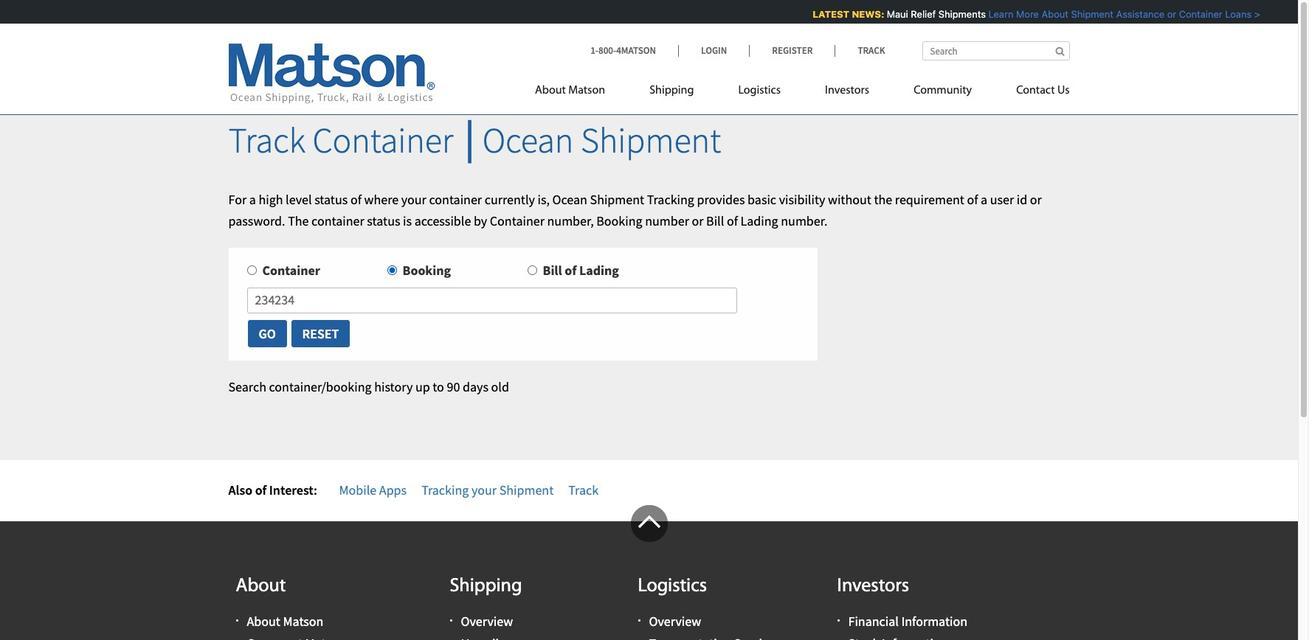 Task type: vqa. For each thing, say whether or not it's contained in the screenshot.
'For all other inquires:'
no



Task type: describe. For each thing, give the bounding box(es) containing it.
0 horizontal spatial status
[[315, 191, 348, 208]]

tracking your shipment link
[[422, 482, 554, 499]]

4matson
[[617, 44, 656, 57]]

up
[[416, 379, 430, 396]]

community
[[914, 85, 973, 97]]

search image
[[1056, 47, 1065, 56]]

Booking radio
[[387, 266, 397, 276]]

bill of lading
[[543, 262, 619, 279]]

1 vertical spatial your
[[472, 482, 497, 499]]

loans
[[1224, 8, 1251, 20]]

interest:
[[269, 482, 317, 499]]

1 a from the left
[[249, 191, 256, 208]]

tracking your shipment
[[422, 482, 554, 499]]

overview for logistics
[[649, 614, 702, 631]]

2 a from the left
[[981, 191, 988, 208]]

mobile apps
[[339, 482, 407, 499]]

register link
[[750, 44, 835, 57]]

1-
[[591, 44, 599, 57]]

of left where
[[351, 191, 362, 208]]

is,
[[538, 191, 550, 208]]

ocean
[[553, 191, 588, 208]]

mobile apps link
[[339, 482, 407, 499]]

container up where
[[313, 118, 454, 162]]

days
[[463, 379, 489, 396]]

login link
[[679, 44, 750, 57]]

shipments
[[937, 8, 985, 20]]

track container │ocean shipment
[[229, 118, 722, 162]]

by
[[474, 212, 488, 229]]

accessible
[[415, 212, 471, 229]]

>
[[1253, 8, 1259, 20]]

old
[[491, 379, 509, 396]]

register
[[773, 44, 813, 57]]

track for rightmost track link
[[858, 44, 886, 57]]

1 vertical spatial or
[[1031, 191, 1043, 208]]

shipping inside shipping link
[[650, 85, 694, 97]]

logistics inside logistics link
[[739, 85, 781, 97]]

contact us
[[1017, 85, 1070, 97]]

about inside the top menu navigation
[[535, 85, 566, 97]]

Enter Booking # text field
[[247, 288, 738, 314]]

maui
[[886, 8, 907, 20]]

the
[[875, 191, 893, 208]]

mobile
[[339, 482, 377, 499]]

number
[[646, 212, 690, 229]]

latest
[[812, 8, 848, 20]]

requirement
[[896, 191, 965, 208]]

1 vertical spatial about matson link
[[247, 614, 324, 631]]

is
[[403, 212, 412, 229]]

for
[[229, 191, 247, 208]]

overview link for shipping
[[461, 614, 513, 631]]

1 horizontal spatial status
[[367, 212, 401, 229]]

visibility
[[780, 191, 826, 208]]

of down provides
[[727, 212, 738, 229]]

number.
[[781, 212, 828, 229]]

user
[[991, 191, 1015, 208]]

footer containing about
[[0, 506, 1299, 641]]

more
[[1015, 8, 1038, 20]]

search container/booking history up to 90 days old
[[229, 379, 509, 396]]

container right container option
[[263, 262, 321, 279]]

shipment inside for a high level status of where your container currently is, ocean shipment tracking provides basic visibility without the requirement of a user id or password. the container status is accessible by container number, booking number or bill of lading number.
[[590, 191, 645, 208]]

number,
[[548, 212, 594, 229]]

1 vertical spatial booking
[[403, 262, 451, 279]]

basic
[[748, 191, 777, 208]]

information
[[902, 614, 968, 631]]

of right also
[[255, 482, 267, 499]]

2 horizontal spatial or
[[1166, 8, 1175, 20]]

0 horizontal spatial or
[[692, 212, 704, 229]]

track for track container │ocean shipment
[[229, 118, 306, 162]]

search
[[229, 379, 267, 396]]

overview for shipping
[[461, 614, 513, 631]]

assistance
[[1115, 8, 1164, 20]]

relief
[[910, 8, 935, 20]]

to
[[433, 379, 444, 396]]

of left user
[[968, 191, 979, 208]]

without
[[828, 191, 872, 208]]

0 vertical spatial container
[[429, 191, 482, 208]]

financial information link
[[849, 614, 968, 631]]

0 horizontal spatial track link
[[569, 482, 599, 499]]

booking inside for a high level status of where your container currently is, ocean shipment tracking provides basic visibility without the requirement of a user id or password. the container status is accessible by container number, booking number or bill of lading number.
[[597, 212, 643, 229]]



Task type: locate. For each thing, give the bounding box(es) containing it.
0 vertical spatial bill
[[707, 212, 725, 229]]

0 horizontal spatial overview link
[[461, 614, 513, 631]]

0 vertical spatial about matson link
[[535, 78, 628, 108]]

0 vertical spatial shipping
[[650, 85, 694, 97]]

history
[[375, 379, 413, 396]]

container
[[429, 191, 482, 208], [312, 212, 365, 229]]

1 horizontal spatial logistics
[[739, 85, 781, 97]]

0 vertical spatial track
[[858, 44, 886, 57]]

0 horizontal spatial about matson
[[247, 614, 324, 631]]

container/booking
[[269, 379, 372, 396]]

overview
[[461, 614, 513, 631], [649, 614, 702, 631]]

logistics down "backtop" image
[[638, 577, 707, 597]]

lading inside for a high level status of where your container currently is, ocean shipment tracking provides basic visibility without the requirement of a user id or password. the container status is accessible by container number, booking number or bill of lading number.
[[741, 212, 779, 229]]

Search search field
[[923, 41, 1070, 61]]

1 vertical spatial logistics
[[638, 577, 707, 597]]

0 vertical spatial investors
[[826, 85, 870, 97]]

logistics down register "link"
[[739, 85, 781, 97]]

0 horizontal spatial about matson link
[[247, 614, 324, 631]]

footer
[[0, 506, 1299, 641]]

logistics
[[739, 85, 781, 97], [638, 577, 707, 597]]

1 vertical spatial status
[[367, 212, 401, 229]]

1 vertical spatial investors
[[838, 577, 910, 597]]

matson
[[569, 85, 606, 97], [283, 614, 324, 631]]

1 horizontal spatial a
[[981, 191, 988, 208]]

1 vertical spatial bill
[[543, 262, 562, 279]]

2 vertical spatial track
[[569, 482, 599, 499]]

tracking inside for a high level status of where your container currently is, ocean shipment tracking provides basic visibility without the requirement of a user id or password. the container status is accessible by container number, booking number or bill of lading number.
[[647, 191, 695, 208]]

1 horizontal spatial your
[[472, 482, 497, 499]]

bill down provides
[[707, 212, 725, 229]]

1 horizontal spatial track link
[[835, 44, 886, 57]]

bill inside for a high level status of where your container currently is, ocean shipment tracking provides basic visibility without the requirement of a user id or password. the container status is accessible by container number, booking number or bill of lading number.
[[707, 212, 725, 229]]

latest news: maui relief shipments learn more about shipment assistance or container loans >
[[812, 8, 1259, 20]]

or right number
[[692, 212, 704, 229]]

2 vertical spatial or
[[692, 212, 704, 229]]

for a high level status of where your container currently is, ocean shipment tracking provides basic visibility without the requirement of a user id or password. the container status is accessible by container number, booking number or bill of lading number.
[[229, 191, 1043, 229]]

of
[[351, 191, 362, 208], [968, 191, 979, 208], [727, 212, 738, 229], [565, 262, 577, 279], [255, 482, 267, 499]]

1 horizontal spatial or
[[1031, 191, 1043, 208]]

container inside for a high level status of where your container currently is, ocean shipment tracking provides basic visibility without the requirement of a user id or password. the container status is accessible by container number, booking number or bill of lading number.
[[490, 212, 545, 229]]

password.
[[229, 212, 285, 229]]

2 overview from the left
[[649, 614, 702, 631]]

a right "for"
[[249, 191, 256, 208]]

track for the leftmost track link
[[569, 482, 599, 499]]

0 vertical spatial booking
[[597, 212, 643, 229]]

lading
[[741, 212, 779, 229], [580, 262, 619, 279]]

investors inside the top menu navigation
[[826, 85, 870, 97]]

0 vertical spatial about matson
[[535, 85, 606, 97]]

1 horizontal spatial lading
[[741, 212, 779, 229]]

the
[[288, 212, 309, 229]]

overview link for logistics
[[649, 614, 702, 631]]

news:
[[851, 8, 883, 20]]

container
[[1178, 8, 1222, 20], [313, 118, 454, 162], [490, 212, 545, 229], [263, 262, 321, 279]]

provides
[[697, 191, 745, 208]]

or
[[1166, 8, 1175, 20], [1031, 191, 1043, 208], [692, 212, 704, 229]]

about matson link
[[535, 78, 628, 108], [247, 614, 324, 631]]

1 vertical spatial matson
[[283, 614, 324, 631]]

of right bill of lading option
[[565, 262, 577, 279]]

us
[[1058, 85, 1070, 97]]

1 overview from the left
[[461, 614, 513, 631]]

0 horizontal spatial track
[[229, 118, 306, 162]]

investors up financial
[[838, 577, 910, 597]]

1 horizontal spatial shipping
[[650, 85, 694, 97]]

0 vertical spatial or
[[1166, 8, 1175, 20]]

a
[[249, 191, 256, 208], [981, 191, 988, 208]]

high
[[259, 191, 283, 208]]

1 vertical spatial shipping
[[450, 577, 522, 597]]

matson inside the top menu navigation
[[569, 85, 606, 97]]

contact
[[1017, 85, 1056, 97]]

1 overview link from the left
[[461, 614, 513, 631]]

1 horizontal spatial track
[[569, 482, 599, 499]]

Bill of Lading radio
[[528, 266, 537, 276]]

bill right bill of lading option
[[543, 262, 562, 279]]

1 vertical spatial lading
[[580, 262, 619, 279]]

0 vertical spatial track link
[[835, 44, 886, 57]]

0 vertical spatial logistics
[[739, 85, 781, 97]]

2 horizontal spatial track
[[858, 44, 886, 57]]

your
[[402, 191, 427, 208], [472, 482, 497, 499]]

0 horizontal spatial container
[[312, 212, 365, 229]]

0 horizontal spatial overview
[[461, 614, 513, 631]]

bill
[[707, 212, 725, 229], [543, 262, 562, 279]]

financial information
[[849, 614, 968, 631]]

booking left number
[[597, 212, 643, 229]]

container down currently
[[490, 212, 545, 229]]

booking right the booking radio
[[403, 262, 451, 279]]

1-800-4matson
[[591, 44, 656, 57]]

0 horizontal spatial your
[[402, 191, 427, 208]]

0 horizontal spatial lading
[[580, 262, 619, 279]]

shipping link
[[628, 78, 717, 108]]

apps
[[379, 482, 407, 499]]

tracking right 'apps'
[[422, 482, 469, 499]]

1 horizontal spatial booking
[[597, 212, 643, 229]]

status down where
[[367, 212, 401, 229]]

1 vertical spatial track link
[[569, 482, 599, 499]]

top menu navigation
[[535, 78, 1070, 108]]

shipping inside footer
[[450, 577, 522, 597]]

90
[[447, 379, 460, 396]]

about matson inside footer
[[247, 614, 324, 631]]

None search field
[[923, 41, 1070, 61]]

0 vertical spatial lading
[[741, 212, 779, 229]]

status
[[315, 191, 348, 208], [367, 212, 401, 229]]

or right assistance
[[1166, 8, 1175, 20]]

where
[[364, 191, 399, 208]]

learn
[[987, 8, 1013, 20]]

a left user
[[981, 191, 988, 208]]

1 horizontal spatial container
[[429, 191, 482, 208]]

investors link
[[803, 78, 892, 108]]

also
[[229, 482, 253, 499]]

about matson
[[535, 85, 606, 97], [247, 614, 324, 631]]

track
[[858, 44, 886, 57], [229, 118, 306, 162], [569, 482, 599, 499]]

0 horizontal spatial tracking
[[422, 482, 469, 499]]

tracking
[[647, 191, 695, 208], [422, 482, 469, 499]]

shipment
[[1070, 8, 1113, 20], [581, 118, 722, 162], [590, 191, 645, 208], [500, 482, 554, 499]]

container left 'loans'
[[1178, 8, 1222, 20]]

0 vertical spatial status
[[315, 191, 348, 208]]

lading down "basic"
[[741, 212, 779, 229]]

1 horizontal spatial matson
[[569, 85, 606, 97]]

blue matson logo with ocean, shipping, truck, rail and logistics written beneath it. image
[[229, 44, 435, 104]]

about
[[1041, 8, 1067, 20], [535, 85, 566, 97], [236, 577, 286, 597], [247, 614, 281, 631]]

container right the
[[312, 212, 365, 229]]

Container radio
[[247, 266, 257, 276]]

booking
[[597, 212, 643, 229], [403, 262, 451, 279]]

currently
[[485, 191, 535, 208]]

level
[[286, 191, 312, 208]]

or right id
[[1031, 191, 1043, 208]]

about matson inside the top menu navigation
[[535, 85, 606, 97]]

0 horizontal spatial bill
[[543, 262, 562, 279]]

800-
[[599, 44, 617, 57]]

0 vertical spatial tracking
[[647, 191, 695, 208]]

container up accessible
[[429, 191, 482, 208]]

login
[[702, 44, 728, 57]]

id
[[1017, 191, 1028, 208]]

investors down register "link"
[[826, 85, 870, 97]]

community link
[[892, 78, 995, 108]]

logistics link
[[717, 78, 803, 108]]

0 horizontal spatial matson
[[283, 614, 324, 631]]

track link
[[835, 44, 886, 57], [569, 482, 599, 499]]

1 horizontal spatial about matson
[[535, 85, 606, 97]]

1 vertical spatial container
[[312, 212, 365, 229]]

your inside for a high level status of where your container currently is, ocean shipment tracking provides basic visibility without the requirement of a user id or password. the container status is accessible by container number, booking number or bill of lading number.
[[402, 191, 427, 208]]

overview link
[[461, 614, 513, 631], [649, 614, 702, 631]]

0 horizontal spatial booking
[[403, 262, 451, 279]]

1 horizontal spatial tracking
[[647, 191, 695, 208]]

0 horizontal spatial logistics
[[638, 577, 707, 597]]

│ocean
[[461, 118, 574, 162]]

tracking up number
[[647, 191, 695, 208]]

1-800-4matson link
[[591, 44, 679, 57]]

None button
[[247, 320, 288, 349], [291, 320, 351, 349], [247, 320, 288, 349], [291, 320, 351, 349]]

2 overview link from the left
[[649, 614, 702, 631]]

0 vertical spatial your
[[402, 191, 427, 208]]

1 vertical spatial track
[[229, 118, 306, 162]]

1 horizontal spatial about matson link
[[535, 78, 628, 108]]

1 horizontal spatial bill
[[707, 212, 725, 229]]

status right level
[[315, 191, 348, 208]]

shipping
[[650, 85, 694, 97], [450, 577, 522, 597]]

0 horizontal spatial a
[[249, 191, 256, 208]]

learn more about shipment assistance or container loans > link
[[987, 8, 1259, 20]]

lading down number,
[[580, 262, 619, 279]]

1 vertical spatial tracking
[[422, 482, 469, 499]]

also of interest:
[[229, 482, 317, 499]]

financial
[[849, 614, 899, 631]]

0 vertical spatial matson
[[569, 85, 606, 97]]

0 horizontal spatial shipping
[[450, 577, 522, 597]]

1 vertical spatial about matson
[[247, 614, 324, 631]]

1 horizontal spatial overview link
[[649, 614, 702, 631]]

investors
[[826, 85, 870, 97], [838, 577, 910, 597]]

contact us link
[[995, 78, 1070, 108]]

1 horizontal spatial overview
[[649, 614, 702, 631]]

backtop image
[[631, 506, 668, 542]]



